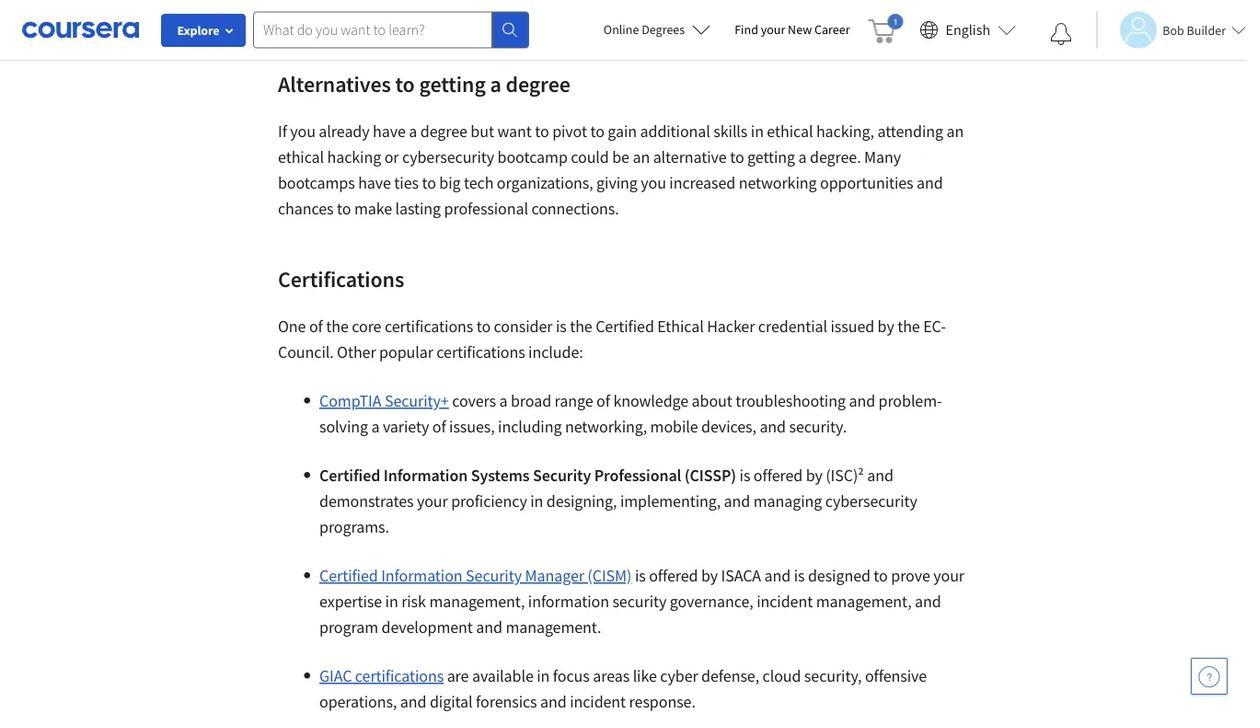 Task type: describe. For each thing, give the bounding box(es) containing it.
ec-
[[924, 316, 946, 337]]

online degrees
[[604, 21, 685, 38]]

like
[[633, 666, 657, 687]]

many
[[865, 147, 902, 168]]

in inside is offered by isaca and is designed to prove your expertise in risk management, information security governance, incident management, and program development and management.
[[385, 592, 398, 612]]

0 vertical spatial have
[[373, 121, 406, 142]]

explore button
[[161, 14, 246, 47]]

additional
[[640, 121, 711, 142]]

organizations,
[[497, 173, 594, 193]]

by inside one of the core certifications to consider is the certified ethical hacker credential issued by the ec- council. other popular certifications include:
[[878, 316, 895, 337]]

online degrees button
[[589, 9, 726, 50]]

1 vertical spatial an
[[633, 147, 650, 168]]

2 vertical spatial certifications
[[355, 666, 444, 687]]

your inside is offered by isaca and is designed to prove your expertise in risk management, information security governance, incident management, and program development and management.
[[934, 566, 965, 587]]

bootcamp
[[498, 147, 568, 168]]

credential
[[759, 316, 828, 337]]

(cism)
[[588, 566, 632, 587]]

about
[[692, 391, 733, 412]]

risk
[[402, 592, 426, 612]]

and left problem-
[[849, 391, 876, 412]]

certified for certified information systems security professional (cissp)
[[320, 465, 381, 486]]

certified information security manager (cism)
[[320, 566, 632, 587]]

2 horizontal spatial of
[[597, 391, 610, 412]]

variety
[[383, 417, 429, 437]]

if you already have a degree but want to pivot to gain additional skills in ethical hacking, attending an ethical hacking or cybersecurity bootcamp could be an alternative to getting a degree. many bootcamps have ties to big tech organizations, giving you increased networking opportunities and chances to make lasting professional connections.
[[278, 121, 964, 219]]

comptia security+ link
[[320, 391, 449, 412]]

in inside is offered by (isc)² and demonstrates your proficiency in designing, implementing, and managing cybersecurity programs.
[[531, 491, 544, 512]]

consider
[[494, 316, 553, 337]]

of inside one of the core certifications to consider is the certified ethical hacker credential issued by the ec- council. other popular certifications include:
[[309, 316, 323, 337]]

and up available on the bottom left of page
[[476, 617, 503, 638]]

a left broad
[[500, 391, 508, 412]]

covers a broad range of knowledge about troubleshooting and problem- solving a variety of issues, including networking, mobile devices, and security.
[[320, 391, 943, 437]]

a down comptia security+ link
[[372, 417, 380, 437]]

hacking,
[[817, 121, 875, 142]]

coursera image
[[22, 15, 139, 44]]

want
[[498, 121, 532, 142]]

troubleshooting
[[736, 391, 846, 412]]

to inside is offered by isaca and is designed to prove your expertise in risk management, information security governance, incident management, and program development and management.
[[874, 566, 888, 587]]

2 vertical spatial of
[[433, 417, 446, 437]]

to left make
[[337, 198, 351, 219]]

mobile
[[651, 417, 699, 437]]

find your new career
[[735, 21, 850, 38]]

are available in focus areas like cyber defense, cloud security, offensive operations, and digital forensics and incident response.
[[320, 666, 927, 713]]

online
[[604, 21, 639, 38]]

english
[[946, 21, 991, 39]]

council.
[[278, 342, 334, 363]]

networking,
[[565, 417, 647, 437]]

is offered by isaca and is designed to prove your expertise in risk management, information security governance, incident management, and program development and management.
[[320, 566, 965, 638]]

by for (isc)²
[[806, 465, 823, 486]]

comptia security+
[[320, 391, 449, 412]]

and down (cissp)
[[724, 491, 751, 512]]

include:
[[529, 342, 583, 363]]

alternative
[[653, 147, 727, 168]]

and down prove
[[915, 592, 942, 612]]

digital
[[430, 692, 473, 713]]

security,
[[805, 666, 862, 687]]

and left digital
[[400, 692, 427, 713]]

ethical
[[658, 316, 704, 337]]

but
[[471, 121, 494, 142]]

already
[[319, 121, 370, 142]]

new
[[788, 21, 812, 38]]

a left degree.
[[799, 147, 807, 168]]

explore
[[177, 22, 220, 39]]

certifications
[[278, 265, 404, 293]]

in inside are available in focus areas like cyber defense, cloud security, offensive operations, and digital forensics and incident response.
[[537, 666, 550, 687]]

cyber
[[660, 666, 699, 687]]

one
[[278, 316, 306, 337]]

isaca
[[722, 566, 762, 587]]

your inside is offered by (isc)² and demonstrates your proficiency in designing, implementing, and managing cybersecurity programs.
[[417, 491, 448, 512]]

designing,
[[547, 491, 617, 512]]

broad
[[511, 391, 552, 412]]

career
[[815, 21, 850, 38]]

degree.
[[810, 147, 862, 168]]

issues,
[[449, 417, 495, 437]]

development
[[382, 617, 473, 638]]

to left big
[[422, 173, 436, 193]]

operations,
[[320, 692, 397, 713]]

1 horizontal spatial degree
[[506, 70, 571, 98]]

degrees
[[642, 21, 685, 38]]

covers
[[452, 391, 496, 412]]

governance,
[[670, 592, 754, 612]]

manager
[[525, 566, 585, 587]]

find
[[735, 21, 759, 38]]

1 the from the left
[[326, 316, 349, 337]]

or
[[385, 147, 399, 168]]

(isc)²
[[826, 465, 864, 486]]

information for security
[[381, 566, 463, 587]]

gain
[[608, 121, 637, 142]]

incident inside is offered by isaca and is designed to prove your expertise in risk management, information security governance, incident management, and program development and management.
[[757, 592, 813, 612]]

shopping cart: 1 item image
[[869, 14, 904, 43]]

giac certifications
[[320, 666, 444, 687]]

degree inside if you already have a degree but want to pivot to gain additional skills in ethical hacking, attending an ethical hacking or cybersecurity bootcamp could be an alternative to getting a degree. many bootcamps have ties to big tech organizations, giving you increased networking opportunities and chances to make lasting professional connections.
[[421, 121, 468, 142]]

1 horizontal spatial an
[[947, 121, 964, 142]]

cloud
[[763, 666, 801, 687]]

defense,
[[702, 666, 760, 687]]

(cissp)
[[685, 465, 737, 486]]

program
[[320, 617, 378, 638]]

devices,
[[702, 417, 757, 437]]

hacking
[[327, 147, 381, 168]]

to inside one of the core certifications to consider is the certified ethical hacker credential issued by the ec- council. other popular certifications include:
[[477, 316, 491, 337]]

alternatives to getting a degree
[[278, 70, 571, 98]]

connections.
[[532, 198, 619, 219]]

programs.
[[320, 517, 389, 538]]

information for systems
[[384, 465, 468, 486]]

expertise
[[320, 592, 382, 612]]

find your new career link
[[726, 18, 860, 41]]



Task type: vqa. For each thing, say whether or not it's contained in the screenshot.
projects,
no



Task type: locate. For each thing, give the bounding box(es) containing it.
offensive
[[866, 666, 927, 687]]

to left the consider
[[477, 316, 491, 337]]

0 vertical spatial getting
[[419, 70, 486, 98]]

have up make
[[358, 173, 391, 193]]

available
[[472, 666, 534, 687]]

0 horizontal spatial you
[[290, 121, 316, 142]]

incident
[[757, 592, 813, 612], [570, 692, 626, 713]]

is offered by (isc)² and demonstrates your proficiency in designing, implementing, and managing cybersecurity programs.
[[320, 465, 918, 538]]

your
[[761, 21, 786, 38], [417, 491, 448, 512], [934, 566, 965, 587]]

offered inside is offered by (isc)² and demonstrates your proficiency in designing, implementing, and managing cybersecurity programs.
[[754, 465, 803, 486]]

0 horizontal spatial cybersecurity
[[402, 147, 495, 168]]

your right prove
[[934, 566, 965, 587]]

2 management, from the left
[[816, 592, 912, 612]]

have up or
[[373, 121, 406, 142]]

and down focus at the bottom
[[541, 692, 567, 713]]

have
[[373, 121, 406, 142], [358, 173, 391, 193]]

0 horizontal spatial the
[[326, 316, 349, 337]]

of up networking,
[[597, 391, 610, 412]]

and down attending
[[917, 173, 944, 193]]

0 horizontal spatial by
[[702, 566, 718, 587]]

managing
[[754, 491, 823, 512]]

getting up but
[[419, 70, 486, 98]]

1 vertical spatial you
[[641, 173, 667, 193]]

and
[[917, 173, 944, 193], [849, 391, 876, 412], [760, 417, 786, 437], [868, 465, 894, 486], [724, 491, 751, 512], [765, 566, 791, 587], [915, 592, 942, 612], [476, 617, 503, 638], [400, 692, 427, 713], [541, 692, 567, 713]]

offered for isaca
[[649, 566, 698, 587]]

and inside if you already have a degree but want to pivot to gain additional skills in ethical hacking, attending an ethical hacking or cybersecurity bootcamp could be an alternative to getting a degree. many bootcamps have ties to big tech organizations, giving you increased networking opportunities and chances to make lasting professional connections.
[[917, 173, 944, 193]]

getting
[[419, 70, 486, 98], [748, 147, 796, 168]]

are
[[447, 666, 469, 687]]

focus
[[553, 666, 590, 687]]

to left prove
[[874, 566, 888, 587]]

bootcamps
[[278, 173, 355, 193]]

and right (isc)²
[[868, 465, 894, 486]]

of
[[309, 316, 323, 337], [597, 391, 610, 412], [433, 417, 446, 437]]

be
[[613, 147, 630, 168]]

2 horizontal spatial by
[[878, 316, 895, 337]]

1 horizontal spatial of
[[433, 417, 446, 437]]

by left (isc)²
[[806, 465, 823, 486]]

core
[[352, 316, 382, 337]]

make
[[354, 198, 392, 219]]

incident inside are available in focus areas like cyber defense, cloud security, offensive operations, and digital forensics and incident response.
[[570, 692, 626, 713]]

1 vertical spatial getting
[[748, 147, 796, 168]]

certifications up popular
[[385, 316, 474, 337]]

1 vertical spatial information
[[381, 566, 463, 587]]

incident down isaca
[[757, 592, 813, 612]]

1 vertical spatial of
[[597, 391, 610, 412]]

cybersecurity inside is offered by (isc)² and demonstrates your proficiency in designing, implementing, and managing cybersecurity programs.
[[826, 491, 918, 512]]

incident down "areas"
[[570, 692, 626, 713]]

1 horizontal spatial incident
[[757, 592, 813, 612]]

in inside if you already have a degree but want to pivot to gain additional skills in ethical hacking, attending an ethical hacking or cybersecurity bootcamp could be an alternative to getting a degree. many bootcamps have ties to big tech organizations, giving you increased networking opportunities and chances to make lasting professional connections.
[[751, 121, 764, 142]]

1 horizontal spatial offered
[[754, 465, 803, 486]]

0 vertical spatial certifications
[[385, 316, 474, 337]]

including
[[498, 417, 562, 437]]

popular
[[379, 342, 434, 363]]

in down certified information systems security professional (cissp)
[[531, 491, 544, 512]]

by inside is offered by isaca and is designed to prove your expertise in risk management, information security governance, incident management, and program development and management.
[[702, 566, 718, 587]]

2 vertical spatial by
[[702, 566, 718, 587]]

0 vertical spatial cybersecurity
[[402, 147, 495, 168]]

1 vertical spatial ethical
[[278, 147, 324, 168]]

comptia
[[320, 391, 382, 412]]

2 horizontal spatial the
[[898, 316, 921, 337]]

offered up security
[[649, 566, 698, 587]]

hacker
[[707, 316, 755, 337]]

1 vertical spatial degree
[[421, 121, 468, 142]]

in right skills
[[751, 121, 764, 142]]

1 horizontal spatial security
[[533, 465, 591, 486]]

security+
[[385, 391, 449, 412]]

0 vertical spatial by
[[878, 316, 895, 337]]

0 horizontal spatial management,
[[429, 592, 525, 612]]

0 vertical spatial your
[[761, 21, 786, 38]]

could
[[571, 147, 609, 168]]

demonstrates
[[320, 491, 414, 512]]

giving
[[597, 173, 638, 193]]

one of the core certifications to consider is the certified ethical hacker credential issued by the ec- council. other popular certifications include:
[[278, 316, 946, 363]]

offered inside is offered by isaca and is designed to prove your expertise in risk management, information security governance, incident management, and program development and management.
[[649, 566, 698, 587]]

0 vertical spatial incident
[[757, 592, 813, 612]]

problem-
[[879, 391, 943, 412]]

offered up managing on the right bottom of the page
[[754, 465, 803, 486]]

0 horizontal spatial of
[[309, 316, 323, 337]]

1 vertical spatial by
[[806, 465, 823, 486]]

ethical up degree.
[[767, 121, 813, 142]]

cybersecurity up big
[[402, 147, 495, 168]]

you right giving
[[641, 173, 667, 193]]

management, down certified information security manager (cism)
[[429, 592, 525, 612]]

to down 'what do you want to learn?' text field
[[395, 70, 415, 98]]

0 vertical spatial degree
[[506, 70, 571, 98]]

certifications up operations,
[[355, 666, 444, 687]]

other
[[337, 342, 376, 363]]

certified left ethical
[[596, 316, 655, 337]]

degree up want
[[506, 70, 571, 98]]

certified up "demonstrates"
[[320, 465, 381, 486]]

management, down designed
[[816, 592, 912, 612]]

you right if
[[290, 121, 316, 142]]

1 vertical spatial have
[[358, 173, 391, 193]]

is up include:
[[556, 316, 567, 337]]

to up bootcamp at left top
[[535, 121, 549, 142]]

of left issues,
[[433, 417, 446, 437]]

is right (cissp)
[[740, 465, 751, 486]]

the left ec-
[[898, 316, 921, 337]]

1 management, from the left
[[429, 592, 525, 612]]

2 vertical spatial your
[[934, 566, 965, 587]]

0 horizontal spatial an
[[633, 147, 650, 168]]

1 vertical spatial cybersecurity
[[826, 491, 918, 512]]

degree
[[506, 70, 571, 98], [421, 121, 468, 142]]

in left risk
[[385, 592, 398, 612]]

solving
[[320, 417, 368, 437]]

professional
[[595, 465, 682, 486]]

by up governance,
[[702, 566, 718, 587]]

range
[[555, 391, 594, 412]]

bob builder button
[[1097, 12, 1247, 48]]

implementing,
[[621, 491, 721, 512]]

a down alternatives to getting a degree in the top of the page
[[409, 121, 417, 142]]

systems
[[471, 465, 530, 486]]

1 horizontal spatial cybersecurity
[[826, 491, 918, 512]]

areas
[[593, 666, 630, 687]]

information
[[384, 465, 468, 486], [381, 566, 463, 587]]

0 horizontal spatial incident
[[570, 692, 626, 713]]

1 vertical spatial incident
[[570, 692, 626, 713]]

is left designed
[[794, 566, 805, 587]]

of right one
[[309, 316, 323, 337]]

management,
[[429, 592, 525, 612], [816, 592, 912, 612]]

cybersecurity
[[402, 147, 495, 168], [826, 491, 918, 512]]

by inside is offered by (isc)² and demonstrates your proficiency in designing, implementing, and managing cybersecurity programs.
[[806, 465, 823, 486]]

attending
[[878, 121, 944, 142]]

your inside the find your new career "link"
[[761, 21, 786, 38]]

tech
[[464, 173, 494, 193]]

1 horizontal spatial management,
[[816, 592, 912, 612]]

help center image
[[1199, 666, 1221, 688]]

a up but
[[490, 70, 502, 98]]

by right issued
[[878, 316, 895, 337]]

ethical up bootcamps
[[278, 147, 324, 168]]

giac certifications link
[[320, 666, 444, 687]]

an right attending
[[947, 121, 964, 142]]

1 vertical spatial certified
[[320, 465, 381, 486]]

a
[[490, 70, 502, 98], [409, 121, 417, 142], [799, 147, 807, 168], [500, 391, 508, 412], [372, 417, 380, 437]]

builder
[[1187, 22, 1227, 38]]

1 vertical spatial security
[[466, 566, 522, 587]]

issued
[[831, 316, 875, 337]]

is inside one of the core certifications to consider is the certified ethical hacker credential issued by the ec- council. other popular certifications include:
[[556, 316, 567, 337]]

and right isaca
[[765, 566, 791, 587]]

1 horizontal spatial getting
[[748, 147, 796, 168]]

is up security
[[635, 566, 646, 587]]

2 vertical spatial certified
[[320, 566, 378, 587]]

to left gain
[[591, 121, 605, 142]]

in left focus at the bottom
[[537, 666, 550, 687]]

big
[[440, 173, 461, 193]]

the left core
[[326, 316, 349, 337]]

management.
[[506, 617, 602, 638]]

security left manager at the left bottom of the page
[[466, 566, 522, 587]]

0 horizontal spatial security
[[466, 566, 522, 587]]

0 vertical spatial security
[[533, 465, 591, 486]]

1 horizontal spatial ethical
[[767, 121, 813, 142]]

to
[[395, 70, 415, 98], [535, 121, 549, 142], [591, 121, 605, 142], [730, 147, 745, 168], [422, 173, 436, 193], [337, 198, 351, 219], [477, 316, 491, 337], [874, 566, 888, 587]]

2 the from the left
[[570, 316, 593, 337]]

increased
[[670, 173, 736, 193]]

pivot
[[553, 121, 587, 142]]

designed
[[808, 566, 871, 587]]

is inside is offered by (isc)² and demonstrates your proficiency in designing, implementing, and managing cybersecurity programs.
[[740, 465, 751, 486]]

certified information security manager (cism) link
[[320, 566, 632, 587]]

cybersecurity inside if you already have a degree but want to pivot to gain additional skills in ethical hacking, attending an ethical hacking or cybersecurity bootcamp could be an alternative to getting a degree. many bootcamps have ties to big tech organizations, giving you increased networking opportunities and chances to make lasting professional connections.
[[402, 147, 495, 168]]

the up include:
[[570, 316, 593, 337]]

certified for certified information security manager (cism)
[[320, 566, 378, 587]]

english button
[[913, 0, 1024, 60]]

0 vertical spatial ethical
[[767, 121, 813, 142]]

giac
[[320, 666, 352, 687]]

1 vertical spatial your
[[417, 491, 448, 512]]

0 vertical spatial offered
[[754, 465, 803, 486]]

to down skills
[[730, 147, 745, 168]]

0 vertical spatial certified
[[596, 316, 655, 337]]

getting up the networking
[[748, 147, 796, 168]]

information
[[528, 592, 610, 612]]

information up risk
[[381, 566, 463, 587]]

1 horizontal spatial the
[[570, 316, 593, 337]]

bob builder
[[1163, 22, 1227, 38]]

by for isaca
[[702, 566, 718, 587]]

What do you want to learn? text field
[[253, 12, 493, 48]]

0 horizontal spatial your
[[417, 491, 448, 512]]

security up designing,
[[533, 465, 591, 486]]

offered for (isc)²
[[754, 465, 803, 486]]

show notifications image
[[1051, 23, 1073, 45]]

certified inside one of the core certifications to consider is the certified ethical hacker credential issued by the ec- council. other popular certifications include:
[[596, 316, 655, 337]]

opportunities
[[820, 173, 914, 193]]

offered
[[754, 465, 803, 486], [649, 566, 698, 587]]

professional
[[444, 198, 529, 219]]

security
[[613, 592, 667, 612]]

cybersecurity down (isc)²
[[826, 491, 918, 512]]

0 vertical spatial information
[[384, 465, 468, 486]]

knowledge
[[614, 391, 689, 412]]

ethical
[[767, 121, 813, 142], [278, 147, 324, 168]]

0 vertical spatial an
[[947, 121, 964, 142]]

your left proficiency
[[417, 491, 448, 512]]

degree left but
[[421, 121, 468, 142]]

certifications up "covers"
[[437, 342, 525, 363]]

getting inside if you already have a degree but want to pivot to gain additional skills in ethical hacking, attending an ethical hacking or cybersecurity bootcamp could be an alternative to getting a degree. many bootcamps have ties to big tech organizations, giving you increased networking opportunities and chances to make lasting professional connections.
[[748, 147, 796, 168]]

1 vertical spatial offered
[[649, 566, 698, 587]]

0 vertical spatial you
[[290, 121, 316, 142]]

certified up expertise
[[320, 566, 378, 587]]

security.
[[790, 417, 847, 437]]

1 vertical spatial certifications
[[437, 342, 525, 363]]

0 horizontal spatial degree
[[421, 121, 468, 142]]

your right find
[[761, 21, 786, 38]]

ties
[[394, 173, 419, 193]]

0 horizontal spatial offered
[[649, 566, 698, 587]]

0 vertical spatial of
[[309, 316, 323, 337]]

proficiency
[[451, 491, 527, 512]]

1 horizontal spatial you
[[641, 173, 667, 193]]

0 horizontal spatial ethical
[[278, 147, 324, 168]]

1 horizontal spatial by
[[806, 465, 823, 486]]

and down troubleshooting at the bottom right of the page
[[760, 417, 786, 437]]

an right be
[[633, 147, 650, 168]]

0 horizontal spatial getting
[[419, 70, 486, 98]]

alternatives
[[278, 70, 391, 98]]

3 the from the left
[[898, 316, 921, 337]]

skills
[[714, 121, 748, 142]]

1 horizontal spatial your
[[761, 21, 786, 38]]

None search field
[[253, 12, 529, 48]]

2 horizontal spatial your
[[934, 566, 965, 587]]

information down variety
[[384, 465, 468, 486]]



